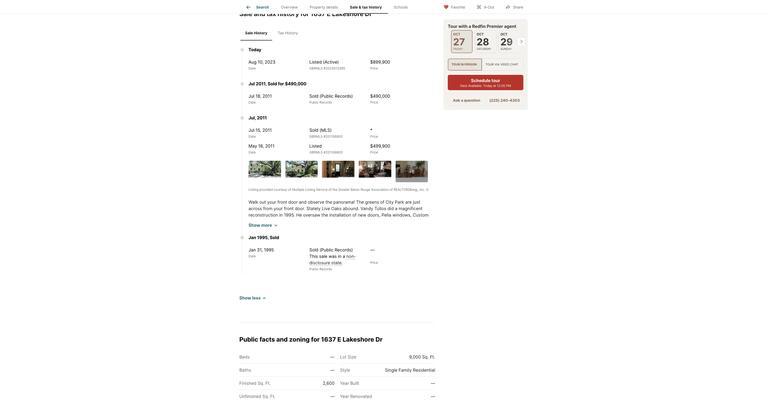 Task type: locate. For each thing, give the bounding box(es) containing it.
1 vertical spatial room
[[408, 290, 418, 296]]

custom
[[413, 213, 429, 218]]

history inside tab
[[369, 5, 382, 9]]

0 vertical spatial year
[[340, 381, 349, 387]]

shingled
[[275, 226, 292, 231]]

list box
[[448, 59, 523, 71]]

1 vertical spatial very
[[365, 316, 374, 322]]

gbrmls inside listed (active) gbrmls #2023013385
[[309, 67, 323, 71]]

other
[[338, 323, 348, 328]]

he down landscaping
[[338, 245, 344, 251]]

tab list
[[239, 0, 418, 14], [239, 25, 305, 41]]

custom down downstairs
[[258, 323, 273, 328]]

oct for 27
[[453, 32, 460, 36]]

— for year built
[[431, 381, 435, 387]]

tab list containing sale history
[[239, 25, 305, 41]]

1 records) from the top
[[335, 94, 353, 99]]

tax for and
[[267, 10, 276, 18]]

area.
[[269, 258, 279, 263], [422, 303, 433, 309]]

oct inside oct 29 sunday
[[500, 32, 508, 36]]

#201106800 inside listed gbrmls #201106800
[[324, 151, 343, 155]]

0 horizontal spatial upstairs
[[249, 239, 265, 244]]

much
[[315, 277, 326, 283]]

1 vertical spatial tab list
[[239, 25, 305, 41]]

2011 inside the "jul 15, 2011 date"
[[262, 128, 272, 133]]

property
[[310, 5, 325, 9]]

inside
[[299, 271, 311, 276]]

kitchen up storage
[[334, 297, 349, 302]]

4 date from the top
[[249, 151, 256, 155]]

formal up the 'sub'
[[380, 290, 393, 296]]

2011 inside jul 18, 2011 date
[[263, 94, 272, 99]]

room up mexican
[[260, 284, 271, 289]]

1 (public from the top
[[320, 94, 333, 99]]

1 vertical spatial spacious
[[375, 316, 393, 322]]

tile
[[275, 290, 281, 296]]

residential
[[413, 368, 435, 374]]

and up practically
[[305, 284, 313, 289]]

0 horizontal spatial formal
[[380, 290, 393, 296]]

1 horizontal spatial garage
[[362, 226, 376, 231]]

dr for public facts and zoning for 1637 e lakeshore dr
[[376, 337, 383, 344]]

0 horizontal spatial windows,
[[343, 290, 362, 296]]

date inside aug 10, 2023 date
[[249, 67, 256, 71]]

2,600
[[323, 381, 335, 387]]

public facts and zoning for 1637 e lakeshore dr
[[239, 337, 383, 344]]

2 (public from the top
[[320, 248, 333, 253]]

of up caretaker's
[[379, 252, 383, 257]]

emerson.
[[318, 245, 337, 251]]

None button
[[451, 30, 473, 53], [475, 30, 496, 53], [499, 30, 520, 53], [451, 30, 473, 53], [475, 30, 496, 53], [499, 30, 520, 53]]

0 horizontal spatial new
[[358, 213, 366, 218]]

dr down 'sale & tax history'
[[365, 10, 372, 18]]

1 oct from the left
[[453, 32, 460, 36]]

1 horizontal spatial are
[[405, 200, 412, 205]]

sq. for unfinished
[[262, 395, 269, 400]]

&
[[359, 5, 361, 9]]

0 vertical spatial records
[[320, 101, 332, 105]]

master down the granite.
[[394, 316, 408, 322]]

sold inside "sold (public records) public records"
[[309, 94, 318, 99]]

1 horizontal spatial was
[[355, 239, 364, 244]]

#2023013385
[[324, 67, 345, 71]]

light
[[343, 277, 351, 283]]

0 vertical spatial tax
[[362, 5, 368, 9]]

lap left 'pool'
[[304, 252, 310, 257]]

as left much
[[309, 277, 314, 283]]

listed
[[309, 60, 322, 65], [309, 144, 322, 149]]

designed
[[354, 245, 373, 251]]

date down 15,
[[249, 135, 256, 139]]

1 horizontal spatial history
[[285, 31, 298, 35]]

jul inside the "jul 15, 2011 date"
[[249, 128, 254, 133]]

1 records from the top
[[320, 101, 332, 105]]

jan for jan 31, 1995 date
[[249, 248, 256, 253]]

year for year renovated
[[340, 395, 349, 400]]

history right &
[[369, 5, 382, 9]]

built
[[350, 381, 359, 387]]

0 vertical spatial room
[[260, 284, 271, 289]]

across
[[249, 206, 262, 212]]

jul for jul 15, 2011 date
[[249, 128, 254, 133]]

3 price from the top
[[370, 135, 378, 139]]

0 horizontal spatial slate
[[249, 252, 258, 257]]

lakeshore down bedrooms
[[343, 337, 374, 344]]

caretaker's
[[372, 258, 395, 263]]

show up 2009.
[[249, 223, 260, 228]]

oct inside 'oct 27 friday'
[[453, 32, 460, 36]]

0 vertical spatial show
[[249, 223, 260, 228]]

date inside the "jul 15, 2011 date"
[[249, 135, 256, 139]]

guarded
[[395, 264, 412, 270]]

1 vertical spatial today
[[483, 84, 492, 88]]

date inside jul 18, 2011 date
[[249, 101, 256, 105]]

2 #201106800 from the top
[[324, 151, 343, 155]]

1 vertical spatial kitchen
[[334, 297, 349, 302]]

1 gbrmls from the top
[[309, 67, 323, 71]]

next
[[460, 84, 467, 88]]

tax history tab
[[272, 26, 304, 40]]

also up state.
[[331, 252, 340, 257]]

1637 down property
[[311, 10, 325, 18]]

1 horizontal spatial listing
[[305, 188, 315, 192]]

an
[[376, 303, 381, 309]]

was inside walk out your front door and observe the panorama! the greens of city park are just across from your front door. stately live oaks abound. vandy tullos did a magnificent reconstruction in 1995. he oversaw the installation of new doors, pella windows, custom security maintained protection system, toilets, phone, cable, and new slate driveway. the architectural shingled roofs (on the main house and the garage apartment) were replaced in 2009. downstairs the residence is cooled by a commercial air conditioner and the upstairs is cooled by a regular unit. the landscaping was done by one of baton rouge's leading landscape architects, jon emerson. he also designed the water feature that has slate cascading down. the lap pool area also offers the comfort of cool tiles in the table and chair area. above the two car garage is a self-contained caretaker's quarters with a kitchen and full bath that overlooks the lap pool. privacy and security is guarded by the automatic gate. now for inside the residence. refinished wood floors throughout, plantation blinds for letting in as much natural light as one wishes, a very spacious formal living room with bookcases and a wood burning fireplace, cathedral ceiling in the den with the mexican tile and practically floor to ceiling windows, and the formal dining room is in the center of the home. the well-planned kitchen has a built-in sub zero 7000 series refrigerator/freezer, plenty of cabinets and storage space, and an adjoining breakfast area. counter tops in kitchen, master bath, custom shower have the ubatuba granite. the downstairs bedroom is currently used as a tv room. the very spacious master bedroom with custom bath and large closets and the other two bedrooms are on the upstairs level.
[[355, 239, 364, 244]]

2011 right 15,
[[262, 128, 272, 133]]

2 oct from the left
[[477, 32, 484, 36]]

the down system,
[[313, 226, 320, 231]]

question
[[464, 98, 480, 103]]

tour for tour with a redfin premier agent
[[448, 24, 457, 29]]

2 bedroom from the left
[[409, 316, 428, 322]]

ceiling down burning in the left bottom of the page
[[329, 290, 342, 296]]

0 vertical spatial formal
[[417, 277, 429, 283]]

7000
[[397, 297, 408, 302]]

wood up wishes,
[[365, 271, 376, 276]]

house
[[332, 226, 344, 231]]

bedroom
[[272, 316, 290, 322], [409, 316, 428, 322]]

date down aug
[[249, 67, 256, 71]]

tax inside the sale & tax history tab
[[362, 5, 368, 9]]

1 horizontal spatial baton
[[397, 239, 408, 244]]

sale & tax history
[[350, 5, 382, 9]]

1 vertical spatial lap
[[329, 264, 335, 270]]

today left at
[[483, 84, 492, 88]]

as
[[309, 277, 314, 283], [352, 277, 357, 283], [326, 316, 331, 322]]

1 vertical spatial public
[[309, 268, 319, 272]]

0 horizontal spatial history
[[278, 10, 299, 18]]

0 horizontal spatial history
[[254, 31, 267, 35]]

front
[[277, 200, 287, 205], [284, 206, 294, 212]]

2 vertical spatial sq.
[[262, 395, 269, 400]]

in right dining
[[424, 290, 427, 296]]

next image
[[517, 37, 526, 46]]

ft. up residential
[[430, 355, 435, 360]]

style
[[340, 368, 350, 374]]

price inside $490,000 price
[[370, 101, 378, 105]]

0 vertical spatial jul
[[249, 81, 255, 87]]

listed inside listed gbrmls #201106800
[[309, 144, 322, 149]]

history down overview
[[278, 10, 299, 18]]

currently
[[296, 316, 314, 322]]

0 horizontal spatial one
[[358, 277, 366, 283]]

sold inside sold (mls) gbrmls #201106800
[[309, 128, 318, 133]]

2 vertical spatial ft.
[[270, 395, 275, 400]]

gbrmls left #2023013385
[[309, 67, 323, 71]]

0 vertical spatial public
[[309, 101, 319, 105]]

room.
[[343, 316, 354, 322]]

0 vertical spatial ceiling
[[387, 284, 400, 289]]

floor
[[313, 290, 322, 296]]

today inside schedule tour next available: today at 12:00 pm
[[483, 84, 492, 88]]

he down door.
[[296, 213, 302, 218]]

2 jul from the top
[[249, 94, 254, 99]]

sale for sale history
[[245, 31, 253, 35]]

(public for sold (public records)
[[320, 248, 333, 253]]

single
[[385, 368, 397, 374]]

and down 'were'
[[403, 232, 411, 238]]

the right on
[[394, 323, 401, 328]]

1 horizontal spatial dr
[[376, 337, 383, 344]]

tab list containing search
[[239, 0, 418, 14]]

0 horizontal spatial e
[[327, 10, 331, 18]]

public for facts
[[239, 337, 258, 344]]

1 tab list from the top
[[239, 0, 418, 14]]

in
[[461, 63, 464, 67], [279, 213, 283, 218], [249, 232, 252, 238], [404, 252, 407, 257], [338, 254, 341, 260], [304, 277, 308, 283], [401, 284, 405, 289], [424, 290, 427, 296], [373, 297, 376, 302], [276, 310, 280, 315]]

lakeshore down &
[[332, 10, 363, 18]]

0 vertical spatial ft.
[[430, 355, 435, 360]]

2 vertical spatial jul
[[249, 128, 254, 133]]

1 price from the top
[[370, 67, 378, 71]]

walk out your front door and observe the panorama! the greens of city park are just across from your front door. stately live oaks abound. vandy tullos did a magnificent reconstruction in 1995. he oversaw the installation of new doors, pella windows, custom security maintained protection system, toilets, phone, cable, and new slate driveway. the architectural shingled roofs (on the main house and the garage apartment) were replaced in 2009. downstairs the residence is cooled by a commercial air conditioner and the upstairs is cooled by a regular unit. the landscaping was done by one of baton rouge's leading landscape architects, jon emerson. he also designed the water feature that has slate cascading down. the lap pool area also offers the comfort of cool tiles in the table and chair area. above the two car garage is a self-contained caretaker's quarters with a kitchen and full bath that overlooks the lap pool. privacy and security is guarded by the automatic gate. now for inside the residence. refinished wood floors throughout, plantation blinds for letting in as much natural light as one wishes, a very spacious formal living room with bookcases and a wood burning fireplace, cathedral ceiling in the den with the mexican tile and practically floor to ceiling windows, and the formal dining room is in the center of the home. the well-planned kitchen has a built-in sub zero 7000 series refrigerator/freezer, plenty of cabinets and storage space, and an adjoining breakfast area. counter tops in kitchen, master bath, custom shower have the ubatuba granite. the downstairs bedroom is currently used as a tv room. the very spacious master bedroom with custom bath and large closets and the other two bedrooms are on the upstairs level.
[[249, 200, 433, 328]]

2 vertical spatial public
[[239, 337, 258, 344]]

0 horizontal spatial cooled
[[270, 239, 284, 244]]

bedroom up the 'level.'
[[409, 316, 428, 322]]

at
[[493, 84, 496, 88]]

gbrmls inside listed gbrmls #201106800
[[309, 151, 323, 155]]

finished
[[239, 381, 256, 387]]

0 vertical spatial today
[[249, 47, 261, 53]]

with right den
[[423, 284, 431, 289]]

a down "table"
[[424, 258, 427, 263]]

2 year from the top
[[340, 395, 349, 400]]

1 vertical spatial ceiling
[[329, 290, 342, 296]]

overlooks
[[301, 264, 320, 270]]

jul for jul 2011, sold for $490,000
[[249, 81, 255, 87]]

room up series in the bottom of the page
[[408, 290, 418, 296]]

0 horizontal spatial lap
[[304, 252, 310, 257]]

1637 down used
[[321, 337, 336, 344]]

history right the tax
[[285, 31, 298, 35]]

just
[[413, 200, 420, 205]]

the left "table"
[[409, 252, 415, 257]]

0 vertical spatial front
[[277, 200, 287, 205]]

1 horizontal spatial ceiling
[[387, 284, 400, 289]]

1 horizontal spatial spacious
[[397, 277, 415, 283]]

spacious down throughout,
[[397, 277, 415, 283]]

#201106800 inside sold (mls) gbrmls #201106800
[[324, 135, 343, 139]]

kitchen up automatic
[[249, 264, 263, 270]]

(public inside "sold (public records) public records"
[[320, 94, 333, 99]]

27
[[453, 36, 465, 48]]

now
[[281, 271, 291, 276]]

1 horizontal spatial room
[[408, 290, 418, 296]]

sold (public records)
[[309, 248, 353, 253]]

2011 right 16,
[[265, 144, 275, 149]]

as right used
[[326, 316, 331, 322]]

dr for sale and tax history for 1637 e lakeshore dr
[[365, 10, 372, 18]]

one up fireplace,
[[358, 277, 366, 283]]

two
[[302, 258, 309, 263], [350, 323, 357, 328]]

0 horizontal spatial baton
[[351, 188, 360, 192]]

0 vertical spatial cooled
[[324, 232, 337, 238]]

2011 right 18,
[[263, 94, 272, 99]]

1 horizontal spatial also
[[345, 245, 353, 251]]

#201106800 down (mls)
[[324, 135, 343, 139]]

tour
[[448, 24, 457, 29], [452, 63, 460, 67], [486, 63, 494, 67]]

tour left via
[[486, 63, 494, 67]]

main
[[321, 226, 331, 231]]

oct for 29
[[500, 32, 508, 36]]

oct inside oct 28 saturday
[[477, 32, 484, 36]]

one up water
[[382, 239, 390, 244]]

year for year built
[[340, 381, 349, 387]]

1 horizontal spatial cooled
[[324, 232, 337, 238]]

via
[[495, 63, 500, 67]]

0 horizontal spatial very
[[365, 316, 374, 322]]

today up aug
[[249, 47, 261, 53]]

driveway.
[[402, 219, 422, 225]]

2011 for 16,
[[265, 144, 275, 149]]

show more button
[[249, 223, 277, 229]]

may 16, 2011 date
[[249, 144, 275, 155]]

less
[[252, 296, 261, 301]]

price inside $899,900 price
[[370, 67, 378, 71]]

public for records
[[309, 268, 319, 272]]

association
[[371, 188, 389, 192]]

share button
[[501, 1, 528, 12]]

#201106800
[[324, 135, 343, 139], [324, 151, 343, 155]]

sale and tax history for 1637 e lakeshore dr
[[239, 10, 372, 18]]

jan inside jan 31, 1995 date
[[249, 248, 256, 253]]

date down leading on the bottom
[[249, 255, 256, 259]]

jul inside jul 18, 2011 date
[[249, 94, 254, 99]]

quarters
[[396, 258, 413, 263]]

listed down sold (mls) gbrmls #201106800
[[309, 144, 322, 149]]

tax down search
[[267, 10, 276, 18]]

0 vertical spatial one
[[382, 239, 390, 244]]

bath down the tops
[[275, 323, 284, 328]]

listed inside listed (active) gbrmls #2023013385
[[309, 60, 322, 65]]

date inside may 16, 2011 date
[[249, 151, 256, 155]]

1 #201106800 from the top
[[324, 135, 343, 139]]

2 listed from the top
[[309, 144, 322, 149]]

new up cable,
[[358, 213, 366, 218]]

0 vertical spatial baton
[[351, 188, 360, 192]]

lakeshore for public facts and zoning for 1637 e lakeshore dr
[[343, 337, 374, 344]]

0 vertical spatial master
[[298, 310, 312, 315]]

floors
[[377, 271, 389, 276]]

1 horizontal spatial lap
[[329, 264, 335, 270]]

3 oct from the left
[[500, 32, 508, 36]]

by right the guarded
[[413, 264, 418, 270]]

5 price from the top
[[370, 261, 378, 265]]

5 date from the top
[[249, 255, 256, 259]]

size
[[348, 355, 356, 360]]

1 vertical spatial windows,
[[343, 290, 362, 296]]

date for may 16, 2011
[[249, 151, 256, 155]]

2 tab list from the top
[[239, 25, 305, 41]]

history for tax history
[[285, 31, 298, 35]]

tour up 'oct 27 friday'
[[448, 24, 457, 29]]

2 date from the top
[[249, 101, 256, 105]]

e down the details
[[327, 10, 331, 18]]

of
[[288, 188, 291, 192], [328, 188, 332, 192], [390, 188, 393, 192], [380, 200, 384, 205], [352, 213, 357, 218], [391, 239, 395, 244], [379, 252, 383, 257], [271, 297, 275, 302], [303, 303, 308, 309]]

windows, down magnificent
[[392, 213, 412, 218]]

car
[[311, 258, 317, 263]]

large
[[294, 323, 304, 328]]

3 jul from the top
[[249, 128, 254, 133]]

1 horizontal spatial that
[[411, 245, 419, 251]]

0 vertical spatial dr
[[365, 10, 372, 18]]

dr down bedrooms
[[376, 337, 383, 344]]

ft. down finished sq. ft.
[[270, 395, 275, 400]]

2 history from the left
[[285, 31, 298, 35]]

garage down cable,
[[362, 226, 376, 231]]

0 horizontal spatial kitchen
[[249, 264, 263, 270]]

1 horizontal spatial as
[[326, 316, 331, 322]]

person
[[464, 63, 477, 67]]

1 vertical spatial records)
[[335, 248, 353, 253]]

1 vertical spatial one
[[358, 277, 366, 283]]

price inside $499,900 price
[[370, 151, 378, 155]]

gbrmls for listed
[[309, 67, 323, 71]]

slate up apartment)
[[391, 219, 401, 225]]

lakeshore for sale and tax history for 1637 e lakeshore dr
[[332, 10, 363, 18]]

1 vertical spatial was
[[329, 254, 337, 260]]

2 records) from the top
[[335, 248, 353, 253]]

1 vertical spatial ft.
[[265, 381, 271, 387]]

1 horizontal spatial he
[[338, 245, 344, 251]]

oct up friday
[[453, 32, 460, 36]]

done
[[365, 239, 375, 244]]

1 jan from the top
[[249, 235, 256, 241]]

closets
[[305, 323, 320, 328]]

1637
[[311, 10, 325, 18], [321, 337, 336, 344]]

1 vertical spatial #201106800
[[324, 151, 343, 155]]

x-out
[[484, 5, 494, 9]]

ask a question link
[[453, 98, 480, 103]]

your up from
[[267, 200, 276, 205]]

x-out button
[[472, 1, 499, 12]]

history for sale history
[[254, 31, 267, 35]]

0 vertical spatial lakeshore
[[332, 10, 363, 18]]

2 jan from the top
[[249, 248, 256, 253]]

0 vertical spatial are
[[405, 200, 412, 205]]

3 gbrmls from the top
[[309, 151, 323, 155]]

$499,900
[[370, 144, 390, 149]]

0 vertical spatial $490,000
[[285, 81, 306, 87]]

gbrmls inside sold (mls) gbrmls #201106800
[[309, 135, 323, 139]]

privacy
[[348, 264, 363, 270]]

0 vertical spatial listed
[[309, 60, 322, 65]]

tab list for show less dropdown button
[[239, 25, 305, 41]]

the down tv
[[330, 323, 336, 328]]

was down sold (public records)
[[329, 254, 337, 260]]

upstairs left the 'level.'
[[402, 323, 418, 328]]

1995
[[264, 248, 274, 253]]

bath,
[[314, 310, 324, 315]]

jul left 18,
[[249, 94, 254, 99]]

planned
[[317, 297, 333, 302]]

commercial
[[348, 232, 372, 238]]

jul 15, 2011 date
[[249, 128, 272, 139]]

with
[[458, 24, 468, 29], [414, 258, 423, 263], [272, 284, 281, 289], [423, 284, 431, 289], [249, 323, 257, 328]]

1 jul from the top
[[249, 81, 255, 87]]

very down floors
[[387, 277, 396, 283]]

in up quarters
[[404, 252, 407, 257]]

unfinished
[[239, 395, 261, 400]]

1 bedroom from the left
[[272, 316, 290, 322]]

a up pool.
[[338, 258, 341, 263]]

1 vertical spatial jul
[[249, 94, 254, 99]]

apartment)
[[377, 226, 400, 231]]

custom
[[325, 310, 340, 315], [258, 323, 273, 328]]

sq. for finished
[[258, 381, 264, 387]]

2 vertical spatial gbrmls
[[309, 151, 323, 155]]

*
[[370, 128, 372, 133]]

date for jul 15, 2011
[[249, 135, 256, 139]]

0 vertical spatial jan
[[249, 235, 256, 241]]

1 vertical spatial upstairs
[[402, 323, 418, 328]]

4 price from the top
[[370, 151, 378, 155]]

maintained
[[266, 219, 289, 225]]

that down rouge's
[[411, 245, 419, 251]]

front up 1995.
[[284, 206, 294, 212]]

two down room.
[[350, 323, 357, 328]]

2011 inside may 16, 2011 date
[[265, 144, 275, 149]]

protection
[[290, 219, 311, 225]]

1 history from the left
[[254, 31, 267, 35]]

1 date from the top
[[249, 67, 256, 71]]

2 gbrmls from the top
[[309, 135, 323, 139]]

list box containing tour in person
[[448, 59, 523, 71]]

1 horizontal spatial e
[[337, 337, 341, 344]]

the up show less
[[249, 290, 255, 296]]

regular
[[295, 239, 309, 244]]

0 horizontal spatial dr
[[365, 10, 372, 18]]

1 year from the top
[[340, 381, 349, 387]]

date down 18,
[[249, 101, 256, 105]]

a right ask
[[461, 98, 463, 103]]

2011 for 15,
[[262, 128, 272, 133]]

1 horizontal spatial tax
[[362, 5, 368, 9]]

sale & tax history tab
[[344, 1, 388, 14]]

1 horizontal spatial oct
[[477, 32, 484, 36]]

multiple
[[292, 188, 304, 192]]

gbrmls for sold
[[309, 135, 323, 139]]

contained
[[351, 258, 371, 263]]

and up door.
[[299, 200, 307, 205]]

0 horizontal spatial two
[[302, 258, 309, 263]]

#201106800 down sold (mls) gbrmls #201106800
[[324, 151, 343, 155]]

1 vertical spatial sale
[[239, 10, 252, 18]]

oct down redfin
[[477, 32, 484, 36]]

2 listing from the left
[[305, 188, 315, 192]]

agent
[[504, 24, 516, 29]]

year left built
[[340, 381, 349, 387]]

1 vertical spatial area.
[[422, 303, 433, 309]]

0 vertical spatial records)
[[335, 94, 353, 99]]

records) inside "sold (public records) public records"
[[335, 94, 353, 99]]

(on
[[305, 226, 312, 231]]

2 price from the top
[[370, 101, 378, 105]]

are up magnificent
[[405, 200, 412, 205]]

— for year renovated
[[431, 395, 435, 400]]

1 horizontal spatial new
[[382, 219, 390, 225]]

date inside jan 31, 1995 date
[[249, 255, 256, 259]]

jul
[[249, 81, 255, 87], [249, 94, 254, 99], [249, 128, 254, 133]]

1 vertical spatial that
[[291, 264, 299, 270]]

1 horizontal spatial windows,
[[392, 213, 412, 218]]

3 date from the top
[[249, 135, 256, 139]]

1 listed from the top
[[309, 60, 322, 65]]

date for jan 31, 1995
[[249, 255, 256, 259]]



Task type: describe. For each thing, give the bounding box(es) containing it.
the right above
[[294, 258, 301, 263]]

search link
[[245, 4, 269, 10]]

were
[[401, 226, 411, 231]]

in left the 'sub'
[[373, 297, 376, 302]]

— for beds
[[330, 355, 335, 360]]

shower
[[341, 310, 356, 315]]

price for $499,900
[[370, 151, 378, 155]]

the left center at left bottom
[[249, 297, 255, 302]]

and down doors,
[[373, 219, 380, 225]]

1 vertical spatial formal
[[380, 290, 393, 296]]

the down "roofs"
[[290, 232, 297, 238]]

0 horizontal spatial spacious
[[375, 316, 393, 322]]

in up dining
[[401, 284, 405, 289]]

0 horizontal spatial also
[[331, 252, 340, 257]]

schools
[[394, 5, 408, 9]]

property details tab
[[304, 1, 344, 14]]

in up state.
[[338, 254, 341, 260]]

schools tab
[[388, 1, 414, 14]]

— for baths
[[330, 368, 335, 374]]

the left greater
[[332, 188, 337, 192]]

oaks
[[331, 206, 342, 212]]

0 horizontal spatial $490,000
[[285, 81, 306, 87]]

1 vertical spatial slate
[[249, 252, 258, 257]]

of right the service
[[328, 188, 332, 192]]

in right the tops
[[276, 310, 280, 315]]

and down planned
[[327, 303, 335, 309]]

sale for sale and tax history for 1637 e lakeshore dr
[[239, 10, 252, 18]]

in left "person"
[[461, 63, 464, 67]]

offers
[[341, 252, 353, 257]]

tax history
[[278, 31, 298, 35]]

show for show more
[[249, 223, 260, 228]]

living
[[249, 284, 259, 289]]

downstairs
[[249, 316, 271, 322]]

0 horizontal spatial master
[[298, 310, 312, 315]]

with down blinds
[[272, 284, 281, 289]]

the down architects,
[[295, 252, 303, 257]]

security
[[373, 264, 389, 270]]

1 horizontal spatial has
[[420, 245, 427, 251]]

zero
[[387, 297, 396, 302]]

by up architects,
[[285, 239, 290, 244]]

0 vertical spatial windows,
[[392, 213, 412, 218]]

and left chair on the left bottom of the page
[[249, 258, 256, 263]]

the up rouge's
[[412, 232, 419, 238]]

kitchen,
[[281, 310, 297, 315]]

the up comfort
[[374, 245, 381, 251]]

rouge's
[[410, 239, 426, 244]]

self-
[[342, 258, 351, 263]]

the down "table"
[[419, 264, 426, 270]]

the up 'emerson.'
[[321, 239, 328, 244]]

0 vertical spatial he
[[296, 213, 302, 218]]

in down inside
[[304, 277, 308, 283]]

date for aug 10, 2023
[[249, 67, 256, 71]]

9,000 sq. ft.
[[409, 355, 435, 360]]

the right have
[[368, 310, 375, 315]]

overview
[[281, 5, 298, 9]]

$899,900 price
[[370, 60, 390, 71]]

records) for sold (public records) public records
[[335, 94, 353, 99]]

— for unfinished sq. ft.
[[330, 395, 335, 400]]

tour for tour via video chat
[[486, 63, 494, 67]]

and up home.
[[282, 290, 290, 296]]

1637 for zoning
[[321, 337, 336, 344]]

door
[[288, 200, 298, 205]]

of down well-
[[303, 303, 308, 309]]

service
[[316, 188, 328, 192]]

down.
[[281, 252, 294, 257]]

baton inside walk out your front door and observe the panorama! the greens of city park are just across from your front door. stately live oaks abound. vandy tullos did a magnificent reconstruction in 1995. he oversaw the installation of new doors, pella windows, custom security maintained protection system, toilets, phone, cable, and new slate driveway. the architectural shingled roofs (on the main house and the garage apartment) were replaced in 2009. downstairs the residence is cooled by a commercial air conditioner and the upstairs is cooled by a regular unit. the landscaping was done by one of baton rouge's leading landscape architects, jon emerson. he also designed the water feature that has slate cascading down. the lap pool area also offers the comfort of cool tiles in the table and chair area. above the two car garage is a self-contained caretaker's quarters with a kitchen and full bath that overlooks the lap pool. privacy and security is guarded by the automatic gate. now for inside the residence. refinished wood floors throughout, plantation blinds for letting in as much natural light as one wishes, a very spacious formal living room with bookcases and a wood burning fireplace, cathedral ceiling in the den with the mexican tile and practically floor to ceiling windows, and the formal dining room is in the center of the home. the well-planned kitchen has a built-in sub zero 7000 series refrigerator/freezer, plenty of cabinets and storage space, and an adjoining breakfast area. counter tops in kitchen, master bath, custom shower have the ubatuba granite. the downstairs bedroom is currently used as a tv room. the very spacious master bedroom with custom bath and large closets and the other two bedrooms are on the upstairs level.
[[397, 239, 408, 244]]

and left full
[[265, 264, 272, 270]]

a up floor
[[314, 284, 316, 289]]

burning
[[330, 284, 345, 289]]

show less button
[[239, 295, 266, 302]]

public inside "sold (public records) public records"
[[309, 101, 319, 105]]

* price
[[370, 128, 378, 139]]

0 vertical spatial custom
[[325, 310, 340, 315]]

sold for sold (public records)
[[309, 248, 318, 253]]

provided
[[259, 188, 273, 192]]

1 vertical spatial he
[[338, 245, 344, 251]]

overview tab
[[275, 1, 304, 14]]

in left 2009.
[[249, 232, 252, 238]]

the down live
[[321, 213, 328, 218]]

1 vertical spatial front
[[284, 206, 294, 212]]

jul for jul 18, 2011 date
[[249, 94, 254, 99]]

1 vertical spatial bath
[[275, 323, 284, 328]]

sold for sold (mls) gbrmls #201106800
[[309, 128, 318, 133]]

e for zoning
[[337, 337, 341, 344]]

history for and
[[278, 10, 299, 18]]

1 vertical spatial two
[[350, 323, 357, 328]]

of left multiple
[[288, 188, 291, 192]]

0 vertical spatial kitchen
[[249, 264, 263, 270]]

of up the tullos
[[380, 200, 384, 205]]

letting
[[290, 277, 303, 283]]

0 vertical spatial spacious
[[397, 277, 415, 283]]

0 horizontal spatial wood
[[317, 284, 329, 289]]

1 vertical spatial $490,000
[[370, 94, 390, 99]]

price for $490,000
[[370, 101, 378, 105]]

automatic
[[249, 271, 269, 276]]

0 horizontal spatial that
[[291, 264, 299, 270]]

listed for listed (active)
[[309, 60, 322, 65]]

home.
[[284, 297, 296, 302]]

1637 for history
[[311, 10, 325, 18]]

a left tv
[[332, 316, 335, 322]]

history for &
[[369, 5, 382, 9]]

0 vertical spatial two
[[302, 258, 309, 263]]

throughout,
[[390, 271, 414, 276]]

2011 for 18,
[[263, 94, 272, 99]]

the down have
[[356, 316, 363, 322]]

friday
[[453, 47, 463, 51]]

mexican
[[256, 290, 273, 296]]

favorite button
[[439, 1, 470, 12]]

16,
[[258, 144, 264, 149]]

listed gbrmls #201106800
[[309, 144, 343, 155]]

ft. for unfinished sq. ft.
[[270, 395, 275, 400]]

oversaw
[[303, 213, 320, 218]]

and down used
[[321, 323, 329, 328]]

listed for listed
[[309, 144, 322, 149]]

the up residence.
[[321, 264, 328, 270]]

29
[[500, 36, 513, 48]]

tax for &
[[362, 5, 368, 9]]

sale for sale & tax history
[[350, 5, 358, 9]]

leading
[[249, 245, 263, 251]]

panorama!
[[333, 200, 355, 205]]

31,
[[257, 248, 263, 253]]

bookcases
[[282, 284, 304, 289]]

records inside "sold (public records) public records"
[[320, 101, 332, 105]]

bedrooms
[[358, 323, 379, 328]]

may
[[249, 144, 257, 149]]

1 horizontal spatial kitchen
[[334, 297, 349, 302]]

1 horizontal spatial one
[[382, 239, 390, 244]]

a left 'non-'
[[343, 254, 345, 260]]

and right the facts at the left
[[276, 337, 288, 344]]

residence
[[298, 232, 318, 238]]

0 vertical spatial bath
[[281, 264, 290, 270]]

tour for tour in person
[[452, 63, 460, 67]]

show for show less
[[239, 296, 251, 301]]

the up the contained
[[354, 252, 361, 257]]

and down "built-" at the bottom of the page
[[367, 303, 375, 309]]

landscaping
[[330, 239, 354, 244]]

1 horizontal spatial wood
[[365, 271, 376, 276]]

fireplace,
[[346, 284, 365, 289]]

refinished
[[342, 271, 363, 276]]

the up commercial
[[354, 226, 361, 231]]

the down cathedral
[[372, 290, 379, 296]]

above
[[280, 258, 293, 263]]

0 horizontal spatial ceiling
[[329, 290, 342, 296]]

cool
[[384, 252, 393, 257]]

the down breakfast
[[412, 310, 419, 315]]

1 vertical spatial cooled
[[270, 239, 284, 244]]

price for *
[[370, 135, 378, 139]]

chat
[[510, 63, 518, 67]]

sold for sold (public records) public records
[[309, 94, 318, 99]]

with up 'oct 27 friday'
[[458, 24, 468, 29]]

sq. for 9,000
[[422, 355, 429, 360]]

0 horizontal spatial room
[[260, 284, 271, 289]]

redfin
[[472, 24, 486, 29]]

the up live
[[325, 200, 332, 205]]

cabinets
[[309, 303, 326, 309]]

lot
[[340, 355, 347, 360]]

a up architects,
[[292, 239, 294, 244]]

1 vertical spatial new
[[382, 219, 390, 225]]

(public for sold (public records) public records
[[320, 94, 333, 99]]

refrigerator/freezer,
[[249, 303, 288, 309]]

property details
[[310, 5, 338, 9]]

2 horizontal spatial as
[[352, 277, 357, 283]]

in up maintained
[[279, 213, 283, 218]]

0 horizontal spatial custom
[[258, 323, 273, 328]]

(mls)
[[320, 128, 332, 133]]

1 horizontal spatial upstairs
[[402, 323, 418, 328]]

this
[[309, 254, 318, 260]]

and down phone, in the bottom of the page
[[345, 226, 353, 231]]

2011 right jul,
[[257, 115, 267, 121]]

a left redfin
[[469, 24, 471, 29]]

beds
[[239, 355, 250, 360]]

phone,
[[344, 219, 358, 225]]

a down floors
[[384, 277, 386, 283]]

tullos
[[374, 206, 386, 212]]

comfort
[[362, 252, 378, 257]]

1 vertical spatial garage
[[318, 258, 332, 263]]

the left den
[[406, 284, 413, 289]]

1 horizontal spatial area.
[[422, 303, 433, 309]]

price for $899,900
[[370, 67, 378, 71]]

1 vertical spatial your
[[274, 206, 283, 212]]

0 vertical spatial that
[[411, 245, 419, 251]]

1 horizontal spatial formal
[[417, 277, 429, 283]]

with down downstairs
[[249, 323, 257, 328]]

year built
[[340, 381, 359, 387]]

0 vertical spatial your
[[267, 200, 276, 205]]

1 horizontal spatial master
[[394, 316, 408, 322]]

1 horizontal spatial slate
[[391, 219, 401, 225]]

of down abound.
[[352, 213, 357, 218]]

a right the "did"
[[395, 206, 397, 212]]

records) for sold (public records)
[[335, 248, 353, 253]]

by up landscaping
[[339, 232, 344, 238]]

zoning
[[289, 337, 310, 344]]

sunday
[[500, 47, 512, 51]]

blinds
[[270, 277, 282, 283]]

of down conditioner
[[391, 239, 395, 244]]

0 vertical spatial very
[[387, 277, 396, 283]]

baths
[[239, 368, 251, 374]]

6
[[412, 169, 414, 175]]

e for history
[[327, 10, 331, 18]]

and left large
[[285, 323, 293, 328]]

tab list for x-out button
[[239, 0, 418, 14]]

2009.
[[253, 232, 265, 238]]

with down "table"
[[414, 258, 423, 263]]

the up replaced
[[423, 219, 431, 225]]

non- disclosure state. link
[[309, 254, 356, 266]]

roofs
[[294, 226, 304, 231]]

tops
[[266, 310, 275, 315]]

1 vertical spatial has
[[350, 297, 357, 302]]

2011,
[[256, 81, 267, 87]]

the up vandy
[[356, 200, 364, 205]]

oct for 28
[[477, 32, 484, 36]]

city
[[386, 200, 394, 205]]

and down the contained
[[364, 264, 371, 270]]

have
[[357, 310, 367, 315]]

0 horizontal spatial as
[[309, 277, 314, 283]]

the down tile
[[276, 297, 283, 302]]

of right association
[[390, 188, 393, 192]]

jan for jan 1995, sold
[[249, 235, 256, 241]]

and down search
[[254, 10, 265, 18]]

2023
[[265, 60, 275, 65]]

0 horizontal spatial are
[[380, 323, 387, 328]]

sale history tab
[[240, 26, 272, 40]]

ft. for finished sq. ft.
[[265, 381, 271, 387]]

a up landscaping
[[345, 232, 347, 238]]

series
[[409, 297, 421, 302]]

a up space,
[[359, 297, 361, 302]]

2 records from the top
[[320, 268, 332, 272]]

$499,900 price
[[370, 144, 390, 155]]

the down practically
[[298, 297, 305, 302]]

0 vertical spatial area.
[[269, 258, 279, 263]]

0 vertical spatial upstairs
[[249, 239, 265, 244]]

and up "built-" at the bottom of the page
[[363, 290, 371, 296]]

conditioner
[[379, 232, 402, 238]]

granite.
[[395, 310, 410, 315]]

breakfast
[[402, 303, 421, 309]]

1 listing from the left
[[249, 188, 259, 192]]

(225) 240-4303 link
[[489, 98, 520, 103]]

of up refrigerator/freezer,
[[271, 297, 275, 302]]

by down air
[[376, 239, 381, 244]]

chair
[[257, 258, 267, 263]]

0 horizontal spatial today
[[249, 47, 261, 53]]

date for jul 18, 2011
[[249, 101, 256, 105]]

0 vertical spatial also
[[345, 245, 353, 251]]

the down overlooks
[[312, 271, 319, 276]]

0 vertical spatial new
[[358, 213, 366, 218]]

ft. for 9,000 sq. ft.
[[430, 355, 435, 360]]

state.
[[331, 261, 343, 266]]



Task type: vqa. For each thing, say whether or not it's contained in the screenshot.
Tour via video chat option
no



